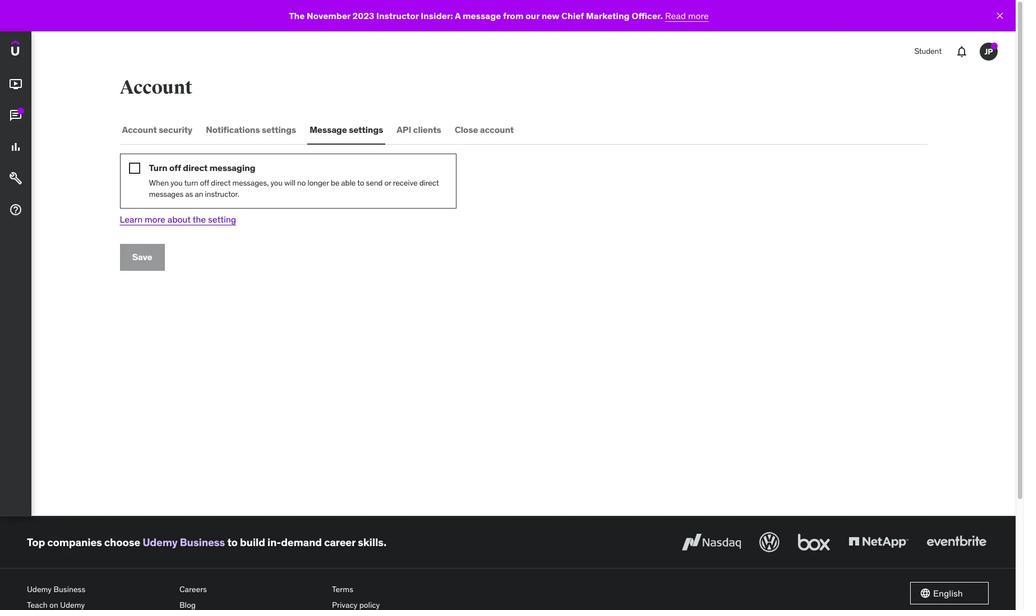 Task type: vqa. For each thing, say whether or not it's contained in the screenshot.
teach on udemy Link
yes



Task type: describe. For each thing, give the bounding box(es) containing it.
learn more about the setting link
[[120, 214, 236, 225]]

november
[[307, 10, 351, 21]]

jp
[[985, 46, 993, 56]]

udemy image
[[11, 40, 62, 60]]

choose
[[104, 536, 140, 549]]

1 horizontal spatial direct
[[211, 178, 231, 188]]

teach
[[27, 600, 48, 610]]

volkswagen image
[[757, 530, 782, 555]]

api
[[397, 124, 411, 135]]

or
[[385, 178, 391, 188]]

small image
[[129, 163, 140, 174]]

learn
[[120, 214, 143, 225]]

insider:
[[421, 10, 453, 21]]

the
[[193, 214, 206, 225]]

account for account security
[[122, 124, 157, 135]]

eventbrite image
[[925, 530, 989, 555]]

career
[[324, 536, 356, 549]]

top
[[27, 536, 45, 549]]

medium image
[[9, 109, 22, 122]]

as
[[185, 189, 193, 199]]

clients
[[413, 124, 441, 135]]

notifications settings
[[206, 124, 296, 135]]

4 medium image from the top
[[9, 203, 22, 217]]

message
[[463, 10, 501, 21]]

small image
[[920, 588, 931, 599]]

will
[[284, 178, 295, 188]]

you have alerts image
[[991, 43, 998, 49]]

0 vertical spatial udemy business link
[[143, 536, 225, 549]]

the
[[289, 10, 305, 21]]

terms
[[332, 585, 353, 595]]

business inside udemy business teach on udemy
[[54, 585, 85, 595]]

netapp image
[[847, 530, 911, 555]]

1 horizontal spatial off
[[200, 178, 209, 188]]

english button
[[911, 582, 989, 605]]

turn off direct messaging when you turn off direct messages, you will no longer be able to send or receive direct messages as an instructor.
[[149, 162, 439, 199]]

terms link
[[332, 582, 476, 598]]

messaging
[[210, 162, 255, 173]]

an
[[195, 189, 203, 199]]

skills.
[[358, 536, 387, 549]]

0 vertical spatial more
[[688, 10, 709, 21]]

nasdaq image
[[679, 530, 744, 555]]

2 horizontal spatial udemy
[[143, 536, 178, 549]]

student link
[[908, 38, 949, 65]]

box image
[[796, 530, 833, 555]]

save
[[132, 251, 152, 263]]

notifications image
[[956, 45, 969, 58]]

1 horizontal spatial business
[[180, 536, 225, 549]]

demand
[[281, 536, 322, 549]]

no
[[297, 178, 306, 188]]

account security
[[122, 124, 192, 135]]

messages,
[[232, 178, 269, 188]]

2 medium image from the top
[[9, 140, 22, 154]]

be
[[331, 178, 340, 188]]

0 horizontal spatial to
[[227, 536, 238, 549]]

account
[[480, 124, 514, 135]]

careers
[[180, 585, 207, 595]]

our
[[526, 10, 540, 21]]

teach on udemy link
[[27, 598, 171, 610]]



Task type: locate. For each thing, give the bounding box(es) containing it.
top companies choose udemy business to build in-demand career skills.
[[27, 536, 387, 549]]

more
[[688, 10, 709, 21], [145, 214, 165, 225]]

settings
[[262, 124, 296, 135], [349, 124, 383, 135]]

in-
[[268, 536, 281, 549]]

terms privacy policy
[[332, 585, 380, 610]]

0 horizontal spatial business
[[54, 585, 85, 595]]

close image
[[995, 10, 1006, 21]]

account up account security
[[120, 76, 192, 99]]

more right read
[[688, 10, 709, 21]]

udemy right on
[[60, 600, 85, 610]]

able
[[341, 178, 356, 188]]

turn
[[184, 178, 198, 188]]

a
[[455, 10, 461, 21]]

business
[[180, 536, 225, 549], [54, 585, 85, 595]]

off right turn
[[169, 162, 181, 173]]

you left turn
[[171, 178, 183, 188]]

2 vertical spatial udemy
[[60, 600, 85, 610]]

policy
[[359, 600, 380, 610]]

notifications
[[206, 124, 260, 135]]

1 horizontal spatial you
[[271, 178, 283, 188]]

student
[[915, 46, 942, 56]]

to left build at the left bottom of the page
[[227, 536, 238, 549]]

settings for message settings
[[349, 124, 383, 135]]

messages
[[149, 189, 184, 199]]

close
[[455, 124, 478, 135]]

close account button
[[453, 117, 516, 144]]

0 horizontal spatial off
[[169, 162, 181, 173]]

message settings
[[310, 124, 383, 135]]

0 vertical spatial to
[[357, 178, 364, 188]]

account left security
[[122, 124, 157, 135]]

blog
[[180, 600, 196, 610]]

settings for notifications settings
[[262, 124, 296, 135]]

on
[[49, 600, 58, 610]]

business up on
[[54, 585, 85, 595]]

0 vertical spatial business
[[180, 536, 225, 549]]

more right learn
[[145, 214, 165, 225]]

careers link
[[180, 582, 323, 598]]

turn
[[149, 162, 167, 173]]

chief
[[562, 10, 584, 21]]

2 horizontal spatial direct
[[419, 178, 439, 188]]

new
[[542, 10, 560, 21]]

jp link
[[976, 38, 1003, 65]]

security
[[159, 124, 192, 135]]

1 vertical spatial udemy business link
[[27, 582, 171, 598]]

receive
[[393, 178, 418, 188]]

udemy business link up on
[[27, 582, 171, 598]]

blog link
[[180, 598, 323, 610]]

you
[[171, 178, 183, 188], [271, 178, 283, 188]]

message settings button
[[308, 117, 386, 144]]

save button
[[120, 244, 165, 271]]

medium image
[[9, 78, 22, 91], [9, 140, 22, 154], [9, 172, 22, 185], [9, 203, 22, 217]]

careers blog
[[180, 585, 207, 610]]

notifications settings button
[[204, 117, 299, 144]]

to inside turn off direct messaging when you turn off direct messages, you will no longer be able to send or receive direct messages as an instructor.
[[357, 178, 364, 188]]

1 horizontal spatial udemy
[[60, 600, 85, 610]]

1 vertical spatial business
[[54, 585, 85, 595]]

privacy
[[332, 600, 358, 610]]

learn more about the setting
[[120, 214, 236, 225]]

setting
[[208, 214, 236, 225]]

build
[[240, 536, 265, 549]]

1 horizontal spatial settings
[[349, 124, 383, 135]]

you left will
[[271, 178, 283, 188]]

2 settings from the left
[[349, 124, 383, 135]]

1 vertical spatial to
[[227, 536, 238, 549]]

1 horizontal spatial more
[[688, 10, 709, 21]]

direct up turn
[[183, 162, 208, 173]]

marketing
[[586, 10, 630, 21]]

1 vertical spatial udemy
[[27, 585, 52, 595]]

companies
[[47, 536, 102, 549]]

close account
[[455, 124, 514, 135]]

1 vertical spatial off
[[200, 178, 209, 188]]

api clients button
[[395, 117, 444, 144]]

off
[[169, 162, 181, 173], [200, 178, 209, 188]]

1 vertical spatial account
[[122, 124, 157, 135]]

0 horizontal spatial more
[[145, 214, 165, 225]]

udemy
[[143, 536, 178, 549], [27, 585, 52, 595], [60, 600, 85, 610]]

from
[[503, 10, 524, 21]]

direct right the receive
[[419, 178, 439, 188]]

english
[[934, 588, 963, 599]]

0 horizontal spatial settings
[[262, 124, 296, 135]]

business up careers
[[180, 536, 225, 549]]

instructor
[[376, 10, 419, 21]]

0 horizontal spatial udemy
[[27, 585, 52, 595]]

direct
[[183, 162, 208, 173], [211, 178, 231, 188], [419, 178, 439, 188]]

longer
[[308, 178, 329, 188]]

instructor.
[[205, 189, 239, 199]]

0 horizontal spatial direct
[[183, 162, 208, 173]]

0 vertical spatial udemy
[[143, 536, 178, 549]]

account security button
[[120, 117, 195, 144]]

2 you from the left
[[271, 178, 283, 188]]

to
[[357, 178, 364, 188], [227, 536, 238, 549]]

to right able
[[357, 178, 364, 188]]

settings right "message"
[[349, 124, 383, 135]]

udemy up teach
[[27, 585, 52, 595]]

1 vertical spatial more
[[145, 214, 165, 225]]

udemy right 'choose'
[[143, 536, 178, 549]]

direct up instructor.
[[211, 178, 231, 188]]

settings right notifications
[[262, 124, 296, 135]]

api clients
[[397, 124, 441, 135]]

officer.
[[632, 10, 663, 21]]

udemy business teach on udemy
[[27, 585, 85, 610]]

message
[[310, 124, 347, 135]]

udemy business link
[[143, 536, 225, 549], [27, 582, 171, 598]]

udemy business link up careers
[[143, 536, 225, 549]]

account for account
[[120, 76, 192, 99]]

1 horizontal spatial to
[[357, 178, 364, 188]]

when
[[149, 178, 169, 188]]

off up an
[[200, 178, 209, 188]]

1 settings from the left
[[262, 124, 296, 135]]

the november 2023 instructor insider: a message from our new chief marketing officer. read more
[[289, 10, 709, 21]]

read
[[665, 10, 686, 21]]

send
[[366, 178, 383, 188]]

1 you from the left
[[171, 178, 183, 188]]

account
[[120, 76, 192, 99], [122, 124, 157, 135]]

0 horizontal spatial you
[[171, 178, 183, 188]]

2023
[[353, 10, 375, 21]]

account inside button
[[122, 124, 157, 135]]

about
[[168, 214, 191, 225]]

0 vertical spatial account
[[120, 76, 192, 99]]

privacy policy link
[[332, 598, 476, 610]]

0 vertical spatial off
[[169, 162, 181, 173]]

1 medium image from the top
[[9, 78, 22, 91]]

3 medium image from the top
[[9, 172, 22, 185]]



